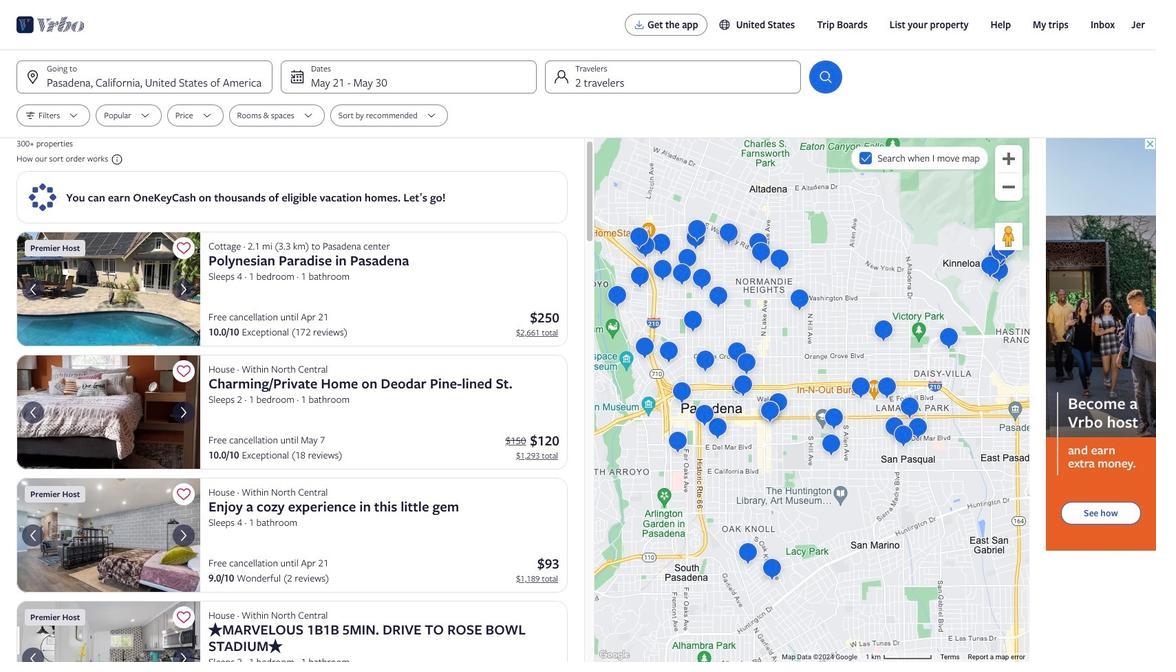 Task type: locate. For each thing, give the bounding box(es) containing it.
show next image for enjoy a cozy experience in this little gem image
[[176, 528, 192, 544]]

room image for show previous image for enjoy a cozy experience in this little gem
[[17, 478, 200, 593]]

show previous image for polynesian paradise in pasadena image
[[25, 281, 41, 298]]

1 vertical spatial room image
[[17, 478, 200, 593]]

0 vertical spatial room image
[[17, 355, 200, 470]]

0 horizontal spatial small image
[[108, 154, 123, 166]]

1 horizontal spatial small image
[[718, 19, 736, 31]]

small image
[[718, 19, 736, 31], [108, 154, 123, 166]]

download the app button image
[[634, 19, 645, 30]]

show previous image for enjoy a cozy experience in this little gem image
[[25, 528, 41, 544]]

1 room image from the top
[[17, 355, 200, 470]]

show previous image for ★marvelous 1b1b 5min. drive to rose bowl stadium★ image
[[25, 651, 41, 663]]

kitchen area image
[[17, 602, 200, 663]]

0 vertical spatial small image
[[718, 19, 736, 31]]

room image
[[17, 355, 200, 470], [17, 478, 200, 593]]

vrbo logo image
[[17, 14, 85, 36]]

google image
[[598, 649, 631, 663]]

show next image for charming/private home on deodar pine-lined st. image
[[176, 404, 192, 421]]

1 vertical spatial small image
[[108, 154, 123, 166]]

2 room image from the top
[[17, 478, 200, 593]]

pool image
[[17, 232, 200, 347]]



Task type: describe. For each thing, give the bounding box(es) containing it.
show next image for polynesian paradise in pasadena image
[[176, 281, 192, 298]]

room image for show previous image for charming/private home on deodar pine-lined st.
[[17, 355, 200, 470]]

search image
[[818, 69, 834, 85]]

one key blue tier image
[[28, 182, 58, 213]]

map region
[[595, 138, 1030, 663]]

show next image for ★marvelous 1b1b 5min. drive to rose bowl stadium★ image
[[176, 651, 192, 663]]

show previous image for charming/private home on deodar pine-lined st. image
[[25, 404, 41, 421]]



Task type: vqa. For each thing, say whether or not it's contained in the screenshot.
bottom Room image
yes



